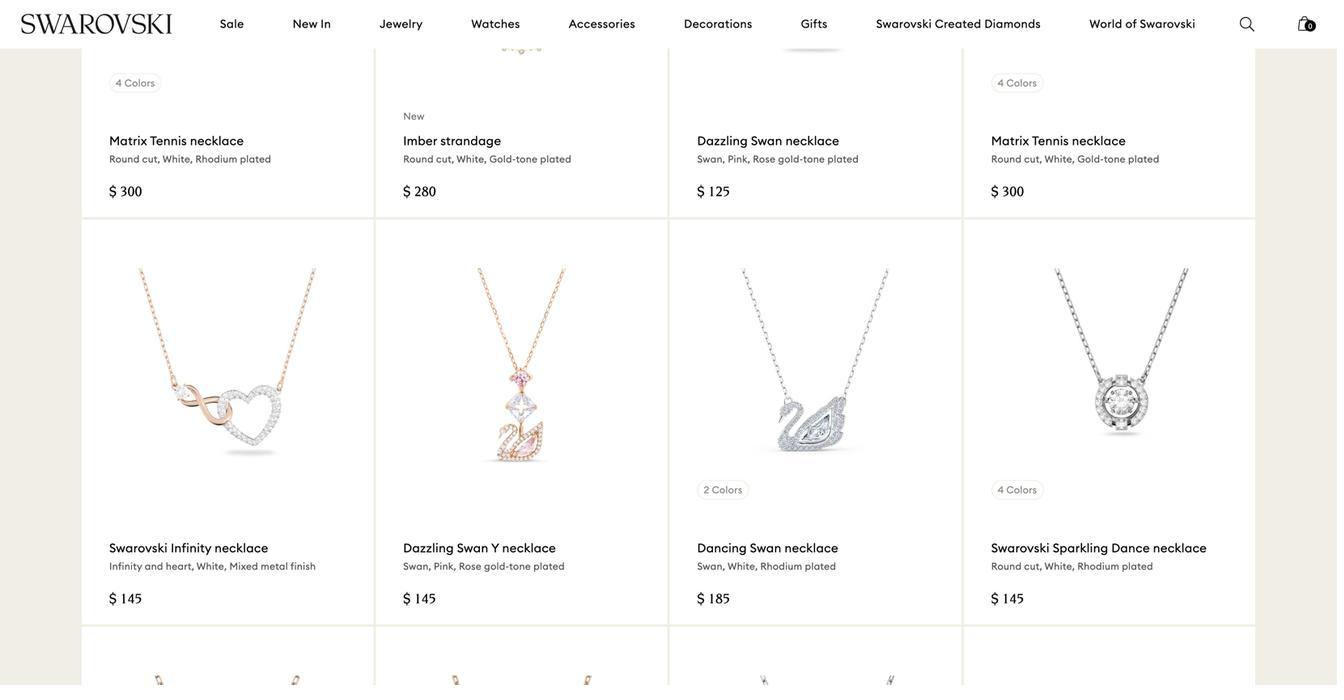 Task type: vqa. For each thing, say whether or not it's contained in the screenshot.
Bear
no



Task type: describe. For each thing, give the bounding box(es) containing it.
swarovski for created
[[876, 17, 932, 31]]

finish
[[291, 561, 316, 573]]

created
[[935, 17, 982, 31]]

sale link
[[220, 16, 244, 32]]

cart-mobile image image
[[1298, 16, 1311, 31]]

white, inside imber strandage round cut, white, gold-tone plated
[[457, 153, 487, 165]]

decorations
[[684, 17, 753, 31]]

accessories link
[[569, 16, 636, 32]]

watches
[[471, 17, 520, 31]]

gifts link
[[801, 16, 828, 32]]

decorations link
[[684, 16, 753, 32]]

swarovski right of
[[1140, 17, 1196, 31]]

1 horizontal spatial infinity
[[171, 541, 211, 556]]

white, inside matrix tennis necklace round cut, white, gold-tone plated
[[1045, 153, 1075, 165]]

jewelry link
[[380, 16, 423, 32]]

matrix tennis necklace round cut, white, rhodium plated
[[109, 133, 271, 165]]

4 colors for matrix tennis necklace round cut, white, rhodium plated
[[116, 77, 155, 89]]

dazzling swan y necklace swan, pink, rose gold-tone plated
[[403, 541, 565, 573]]

imber strandage round cut, white, gold-tone plated
[[403, 133, 571, 165]]

pink, inside dazzling swan necklace swan, pink, rose gold-tone plated
[[728, 153, 750, 165]]

rose inside dazzling swan y necklace swan, pink, rose gold-tone plated
[[459, 561, 482, 573]]

cut, inside matrix tennis necklace round cut, white, rhodium plated
[[142, 153, 160, 165]]

swan for dazzling swan y necklace
[[457, 541, 488, 556]]

accessories
[[569, 17, 636, 31]]

gold- inside imber strandage round cut, white, gold-tone plated
[[490, 153, 516, 165]]

world
[[1090, 17, 1123, 31]]

imber
[[403, 133, 437, 149]]

swarovski sparkling dance necklace round cut, white, rhodium plated
[[991, 541, 1207, 573]]

swarovski created diamonds link
[[876, 16, 1041, 32]]

matrix for matrix tennis necklace round cut, white, rhodium plated
[[109, 133, 147, 149]]

round inside matrix tennis necklace round cut, white, rhodium plated
[[109, 153, 140, 165]]

plated inside dazzling swan necklace swan, pink, rose gold-tone plated
[[828, 153, 859, 165]]

necklace for matrix tennis necklace round cut, white, gold-tone plated
[[1072, 133, 1126, 149]]

$ 280
[[403, 186, 436, 200]]

pink, inside dazzling swan y necklace swan, pink, rose gold-tone plated
[[434, 561, 456, 573]]

swan for dazzling swan necklace
[[751, 133, 783, 149]]

swan, for dazzling swan necklace
[[697, 153, 725, 165]]

rhodium inside dancing swan necklace swan, white, rhodium plated
[[761, 561, 802, 573]]

plated inside swarovski sparkling dance necklace round cut, white, rhodium plated
[[1122, 561, 1153, 573]]

world of swarovski
[[1090, 17, 1196, 31]]

search image image
[[1240, 17, 1255, 32]]

tone inside dazzling swan y necklace swan, pink, rose gold-tone plated
[[509, 561, 531, 573]]

plated inside dancing swan necklace swan, white, rhodium plated
[[805, 561, 836, 573]]

$ 125
[[697, 186, 730, 200]]

$ 145 for dazzling swan y necklace
[[403, 593, 436, 608]]

2 colors
[[704, 484, 743, 496]]

swarovski infinity necklace infinity and heart, white, mixed metal finish
[[109, 541, 316, 573]]

dazzling for dazzling swan y necklace
[[403, 541, 454, 556]]

$ 300 for matrix tennis necklace round cut, white, gold-tone plated
[[991, 186, 1024, 200]]

and
[[145, 561, 163, 573]]

heart,
[[166, 561, 194, 573]]

rose inside dazzling swan necklace swan, pink, rose gold-tone plated
[[753, 153, 776, 165]]

swan, inside dazzling swan y necklace swan, pink, rose gold-tone plated
[[403, 561, 431, 573]]

gold- inside matrix tennis necklace round cut, white, gold-tone plated
[[1078, 153, 1104, 165]]

plated inside dazzling swan y necklace swan, pink, rose gold-tone plated
[[534, 561, 565, 573]]

dazzling for dazzling swan necklace
[[697, 133, 748, 149]]

plated inside matrix tennis necklace round cut, white, rhodium plated
[[240, 153, 271, 165]]

tennis for matrix tennis necklace round cut, white, rhodium plated
[[150, 133, 187, 149]]

new in link
[[293, 16, 331, 32]]

new in
[[293, 17, 331, 31]]

white, inside swarovski infinity necklace infinity and heart, white, mixed metal finish
[[197, 561, 227, 573]]

necklace inside dazzling swan y necklace swan, pink, rose gold-tone plated
[[502, 541, 556, 556]]

dancing swan necklace swan, white, rhodium plated
[[697, 541, 838, 573]]

4 colors for matrix tennis necklace round cut, white, gold-tone plated
[[998, 77, 1037, 89]]

necklace inside swarovski sparkling dance necklace round cut, white, rhodium plated
[[1153, 541, 1207, 556]]

dazzling swan necklace swan, pink, rose gold-tone plated
[[697, 133, 859, 165]]



Task type: locate. For each thing, give the bounding box(es) containing it.
swan, inside dazzling swan necklace swan, pink, rose gold-tone plated
[[697, 153, 725, 165]]

cut,
[[142, 153, 160, 165], [436, 153, 454, 165], [1024, 153, 1042, 165], [1024, 561, 1042, 573]]

infinity up heart,
[[171, 541, 211, 556]]

cut, inside swarovski sparkling dance necklace round cut, white, rhodium plated
[[1024, 561, 1042, 573]]

white, inside dancing swan necklace swan, white, rhodium plated
[[728, 561, 758, 573]]

swarovski left sparkling
[[991, 541, 1050, 556]]

swarovski image
[[20, 14, 173, 34]]

1 $ 300 from the left
[[109, 186, 142, 200]]

necklace inside dazzling swan necklace swan, pink, rose gold-tone plated
[[786, 133, 839, 149]]

$ 185
[[697, 593, 730, 608]]

swarovski left the created
[[876, 17, 932, 31]]

diamonds
[[985, 17, 1041, 31]]

1 gold- from the left
[[490, 153, 516, 165]]

strandage
[[440, 133, 501, 149]]

sale
[[220, 17, 244, 31]]

rhodium inside matrix tennis necklace round cut, white, rhodium plated
[[195, 153, 237, 165]]

0 horizontal spatial tennis
[[150, 133, 187, 149]]

y
[[491, 541, 499, 556]]

gold-
[[778, 153, 803, 165], [484, 561, 509, 573]]

necklace for dazzling swan necklace swan, pink, rose gold-tone plated
[[786, 133, 839, 149]]

3 $ 145 from the left
[[991, 593, 1024, 608]]

$ 300
[[109, 186, 142, 200], [991, 186, 1024, 200]]

4 colors
[[116, 77, 155, 89], [998, 77, 1037, 89], [998, 484, 1037, 496]]

swan inside dazzling swan y necklace swan, pink, rose gold-tone plated
[[457, 541, 488, 556]]

matrix inside matrix tennis necklace round cut, white, gold-tone plated
[[991, 133, 1029, 149]]

matrix inside matrix tennis necklace round cut, white, rhodium plated
[[109, 133, 147, 149]]

necklace inside matrix tennis necklace round cut, white, rhodium plated
[[190, 133, 244, 149]]

gold- inside dazzling swan necklace swan, pink, rose gold-tone plated
[[778, 153, 803, 165]]

tennis
[[150, 133, 187, 149], [1032, 133, 1069, 149]]

matrix tennis necklace round cut, white, gold-tone plated
[[991, 133, 1160, 165]]

tone
[[516, 153, 538, 165], [803, 153, 825, 165], [1104, 153, 1126, 165], [509, 561, 531, 573]]

0 vertical spatial dazzling
[[697, 133, 748, 149]]

new left in
[[293, 17, 318, 31]]

1 vertical spatial new
[[403, 110, 425, 122]]

round inside imber strandage round cut, white, gold-tone plated
[[403, 153, 434, 165]]

rose
[[753, 153, 776, 165], [459, 561, 482, 573]]

swan inside dazzling swan necklace swan, pink, rose gold-tone plated
[[751, 133, 783, 149]]

0 horizontal spatial $ 145
[[109, 593, 142, 608]]

plated inside matrix tennis necklace round cut, white, gold-tone plated
[[1128, 153, 1160, 165]]

sparkling
[[1053, 541, 1108, 556]]

1 $ 145 from the left
[[109, 593, 142, 608]]

necklace for matrix tennis necklace round cut, white, rhodium plated
[[190, 133, 244, 149]]

dance
[[1112, 541, 1150, 556]]

0 horizontal spatial infinity
[[109, 561, 142, 573]]

$ 300 down matrix tennis necklace round cut, white, gold-tone plated
[[991, 186, 1024, 200]]

0 horizontal spatial gold-
[[490, 153, 516, 165]]

swan inside dancing swan necklace swan, white, rhodium plated
[[750, 541, 782, 556]]

1 horizontal spatial rhodium
[[761, 561, 802, 573]]

1 matrix from the left
[[109, 133, 147, 149]]

1 horizontal spatial pink,
[[728, 153, 750, 165]]

0 vertical spatial rose
[[753, 153, 776, 165]]

dazzling left y
[[403, 541, 454, 556]]

1 horizontal spatial dazzling
[[697, 133, 748, 149]]

1 horizontal spatial gold-
[[1078, 153, 1104, 165]]

swarovski inside swarovski sparkling dance necklace round cut, white, rhodium plated
[[991, 541, 1050, 556]]

2 gold- from the left
[[1078, 153, 1104, 165]]

swarovski
[[876, 17, 932, 31], [1140, 17, 1196, 31], [109, 541, 168, 556], [991, 541, 1050, 556]]

$ 145
[[109, 593, 142, 608], [403, 593, 436, 608], [991, 593, 1024, 608]]

swarovski inside swarovski infinity necklace infinity and heart, white, mixed metal finish
[[109, 541, 168, 556]]

in
[[321, 17, 331, 31]]

pink,
[[728, 153, 750, 165], [434, 561, 456, 573]]

swan, for dancing swan necklace
[[697, 561, 725, 573]]

watches link
[[471, 16, 520, 32]]

new for new in
[[293, 17, 318, 31]]

$ 145 for swarovski sparkling dance necklace
[[991, 593, 1024, 608]]

1 tennis from the left
[[150, 133, 187, 149]]

swarovski for sparkling
[[991, 541, 1050, 556]]

1 horizontal spatial new
[[403, 110, 425, 122]]

rhodium
[[195, 153, 237, 165], [761, 561, 802, 573], [1078, 561, 1120, 573]]

$ 300 for matrix tennis necklace round cut, white, rhodium plated
[[109, 186, 142, 200]]

dazzling
[[697, 133, 748, 149], [403, 541, 454, 556]]

1 horizontal spatial tennis
[[1032, 133, 1069, 149]]

0 horizontal spatial rhodium
[[195, 153, 237, 165]]

0 vertical spatial gold-
[[778, 153, 803, 165]]

dazzling inside dazzling swan necklace swan, pink, rose gold-tone plated
[[697, 133, 748, 149]]

rhodium inside swarovski sparkling dance necklace round cut, white, rhodium plated
[[1078, 561, 1120, 573]]

swarovski up and at left
[[109, 541, 168, 556]]

2 horizontal spatial rhodium
[[1078, 561, 1120, 573]]

2 horizontal spatial $ 145
[[991, 593, 1024, 608]]

1 horizontal spatial $ 300
[[991, 186, 1024, 200]]

0 horizontal spatial dazzling
[[403, 541, 454, 556]]

1 horizontal spatial gold-
[[778, 153, 803, 165]]

0 vertical spatial infinity
[[171, 541, 211, 556]]

round inside matrix tennis necklace round cut, white, gold-tone plated
[[991, 153, 1022, 165]]

infinity left and at left
[[109, 561, 142, 573]]

matrix for matrix tennis necklace round cut, white, gold-tone plated
[[991, 133, 1029, 149]]

tone inside matrix tennis necklace round cut, white, gold-tone plated
[[1104, 153, 1126, 165]]

gifts
[[801, 17, 828, 31]]

round
[[109, 153, 140, 165], [403, 153, 434, 165], [991, 153, 1022, 165], [991, 561, 1022, 573]]

jewelry
[[380, 17, 423, 31]]

dazzling up $ 125
[[697, 133, 748, 149]]

necklace for dancing swan necklace swan, white, rhodium plated
[[785, 541, 838, 556]]

0 link
[[1298, 15, 1316, 42]]

plated inside imber strandage round cut, white, gold-tone plated
[[540, 153, 571, 165]]

0 vertical spatial new
[[293, 17, 318, 31]]

0 horizontal spatial $ 300
[[109, 186, 142, 200]]

0 horizontal spatial rose
[[459, 561, 482, 573]]

white, inside matrix tennis necklace round cut, white, rhodium plated
[[163, 153, 193, 165]]

0
[[1308, 22, 1313, 30]]

2 tennis from the left
[[1032, 133, 1069, 149]]

mixed
[[229, 561, 258, 573]]

dazzling inside dazzling swan y necklace swan, pink, rose gold-tone plated
[[403, 541, 454, 556]]

0 horizontal spatial matrix
[[109, 133, 147, 149]]

necklace inside matrix tennis necklace round cut, white, gold-tone plated
[[1072, 133, 1126, 149]]

round inside swarovski sparkling dance necklace round cut, white, rhodium plated
[[991, 561, 1022, 573]]

$ 300 down matrix tennis necklace round cut, white, rhodium plated
[[109, 186, 142, 200]]

tone inside imber strandage round cut, white, gold-tone plated
[[516, 153, 538, 165]]

new up the imber
[[403, 110, 425, 122]]

1 vertical spatial infinity
[[109, 561, 142, 573]]

0 vertical spatial pink,
[[728, 153, 750, 165]]

2 matrix from the left
[[991, 133, 1029, 149]]

1 vertical spatial pink,
[[434, 561, 456, 573]]

swarovski for infinity
[[109, 541, 168, 556]]

cut, inside matrix tennis necklace round cut, white, gold-tone plated
[[1024, 153, 1042, 165]]

tennis inside matrix tennis necklace round cut, white, gold-tone plated
[[1032, 133, 1069, 149]]

necklace
[[190, 133, 244, 149], [786, 133, 839, 149], [1072, 133, 1126, 149], [215, 541, 268, 556], [502, 541, 556, 556], [785, 541, 838, 556], [1153, 541, 1207, 556]]

tennis inside matrix tennis necklace round cut, white, rhodium plated
[[150, 133, 187, 149]]

1 vertical spatial dazzling
[[403, 541, 454, 556]]

2 $ 145 from the left
[[403, 593, 436, 608]]

gold-
[[490, 153, 516, 165], [1078, 153, 1104, 165]]

necklace for swarovski infinity necklace infinity and heart, white, mixed metal finish
[[215, 541, 268, 556]]

tone inside dazzling swan necklace swan, pink, rose gold-tone plated
[[803, 153, 825, 165]]

metal
[[261, 561, 288, 573]]

white,
[[163, 153, 193, 165], [457, 153, 487, 165], [1045, 153, 1075, 165], [197, 561, 227, 573], [728, 561, 758, 573], [1045, 561, 1075, 573]]

world of swarovski link
[[1090, 16, 1196, 32]]

1 vertical spatial rose
[[459, 561, 482, 573]]

gold- inside dazzling swan y necklace swan, pink, rose gold-tone plated
[[484, 561, 509, 573]]

swan for dancing swan necklace
[[750, 541, 782, 556]]

swan,
[[697, 153, 725, 165], [403, 561, 431, 573], [697, 561, 725, 573]]

plated
[[240, 153, 271, 165], [540, 153, 571, 165], [828, 153, 859, 165], [1128, 153, 1160, 165], [534, 561, 565, 573], [805, 561, 836, 573], [1122, 561, 1153, 573]]

necklace inside swarovski infinity necklace infinity and heart, white, mixed metal finish
[[215, 541, 268, 556]]

0 horizontal spatial pink,
[[434, 561, 456, 573]]

1 horizontal spatial matrix
[[991, 133, 1029, 149]]

0 horizontal spatial gold-
[[484, 561, 509, 573]]

tennis for matrix tennis necklace round cut, white, gold-tone plated
[[1032, 133, 1069, 149]]

$ 145 for swarovski infinity necklace
[[109, 593, 142, 608]]

2 $ 300 from the left
[[991, 186, 1024, 200]]

swan
[[751, 133, 783, 149], [457, 541, 488, 556], [750, 541, 782, 556]]

necklace inside dancing swan necklace swan, white, rhodium plated
[[785, 541, 838, 556]]

1 horizontal spatial $ 145
[[403, 593, 436, 608]]

infinity
[[171, 541, 211, 556], [109, 561, 142, 573]]

white, inside swarovski sparkling dance necklace round cut, white, rhodium plated
[[1045, 561, 1075, 573]]

new
[[293, 17, 318, 31], [403, 110, 425, 122]]

new for new
[[403, 110, 425, 122]]

1 horizontal spatial rose
[[753, 153, 776, 165]]

matrix
[[109, 133, 147, 149], [991, 133, 1029, 149]]

dancing
[[697, 541, 747, 556]]

swarovski created diamonds
[[876, 17, 1041, 31]]

0 horizontal spatial new
[[293, 17, 318, 31]]

swan, inside dancing swan necklace swan, white, rhodium plated
[[697, 561, 725, 573]]

cut, inside imber strandage round cut, white, gold-tone plated
[[436, 153, 454, 165]]

of
[[1126, 17, 1137, 31]]

1 vertical spatial gold-
[[484, 561, 509, 573]]



